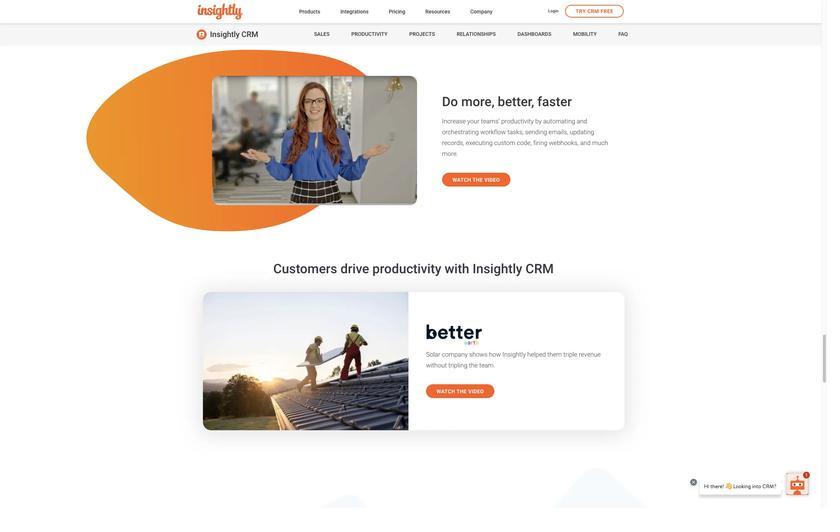 Task type: locate. For each thing, give the bounding box(es) containing it.
0 vertical spatial watch the video
[[453, 177, 500, 183]]

1 vertical spatial video
[[469, 389, 484, 395]]

watch the video
[[453, 177, 500, 183], [437, 389, 484, 395]]

0 vertical spatial productivity
[[502, 118, 534, 125]]

1 vertical spatial the
[[469, 362, 478, 369]]

without
[[426, 362, 447, 369]]

and down updating
[[581, 139, 591, 147]]

1 vertical spatial watch the video
[[437, 389, 484, 395]]

orchestrating workflow tasks, link
[[442, 128, 524, 136]]

the down tripling
[[457, 389, 467, 395]]

projects link
[[410, 23, 435, 46]]

login
[[549, 9, 559, 14]]

watch for increase your teams' productivity by automating and
[[453, 177, 472, 183]]

sending
[[526, 128, 548, 136]]

relationships link
[[457, 23, 496, 46]]

the down shows at the bottom right
[[469, 362, 478, 369]]

0 horizontal spatial productivity
[[373, 261, 442, 277]]

by
[[536, 118, 542, 125]]

2 vertical spatial the
[[457, 389, 467, 395]]

watch the video down more.
[[453, 177, 500, 183]]

and up updating
[[577, 118, 588, 125]]

solar company shows how insightly helped them triple revenue without tripling the team.
[[426, 351, 601, 369]]

custom
[[495, 139, 516, 147]]

insightly crm
[[210, 30, 258, 39]]

with
[[445, 261, 470, 277]]

productivity
[[502, 118, 534, 125], [373, 261, 442, 277]]

watch the video down tripling
[[437, 389, 484, 395]]

helped
[[528, 351, 546, 358]]

pricing link
[[389, 7, 406, 17]]

try crm free link
[[566, 5, 624, 18]]

shows
[[470, 351, 488, 358]]

watch down more.
[[453, 177, 472, 183]]

insightly crm link
[[197, 23, 258, 46]]

watch
[[453, 177, 472, 183], [437, 389, 456, 395]]

company
[[471, 8, 493, 14]]

1 vertical spatial and
[[581, 139, 591, 147]]

firing
[[534, 139, 548, 147]]

the down executing
[[473, 177, 483, 183]]

emails
[[549, 128, 568, 136]]

insightly
[[210, 30, 240, 39], [473, 261, 523, 277], [503, 351, 526, 358]]

1 vertical spatial insightly
[[473, 261, 523, 277]]

solar
[[426, 351, 441, 358]]

records,
[[442, 139, 465, 147]]

1 vertical spatial crm
[[242, 30, 258, 39]]

your
[[468, 118, 480, 125]]

0 vertical spatial crm
[[588, 8, 600, 14]]

revenue
[[579, 351, 601, 358]]

try
[[576, 8, 586, 14]]

much more. link
[[442, 139, 609, 158]]

company link
[[471, 7, 493, 17]]

insightly inside the "solar company shows how insightly helped them triple revenue without tripling the team."
[[503, 351, 526, 358]]

increase
[[442, 118, 466, 125]]

0 vertical spatial video
[[485, 177, 500, 183]]

2 vertical spatial crm
[[526, 261, 554, 277]]

sales link
[[314, 23, 330, 46]]

video
[[485, 177, 500, 183], [469, 389, 484, 395]]

0 vertical spatial watch
[[453, 177, 472, 183]]

them
[[548, 351, 562, 358]]

watch the video for solar company shows how insightly helped them triple revenue without tripling the team.
[[437, 389, 484, 395]]

mobility link
[[574, 23, 597, 46]]

2 vertical spatial insightly
[[503, 351, 526, 358]]

better earth image
[[203, 292, 409, 431]]

the for increase your teams' productivity by automating and
[[473, 177, 483, 183]]

productivity inside increase your teams' productivity by automating and orchestrating workflow tasks, sending emails
[[502, 118, 534, 125]]

0 vertical spatial the
[[473, 177, 483, 183]]

and
[[577, 118, 588, 125], [581, 139, 591, 147]]

and inside , updating records, executing custom code, firing webhooks, and
[[581, 139, 591, 147]]

relationships
[[457, 31, 496, 37]]

faq
[[619, 31, 628, 37]]

sending emails link
[[526, 128, 568, 136]]

1 vertical spatial watch
[[437, 389, 456, 395]]

video for increase your teams' productivity by automating and
[[485, 177, 500, 183]]

the
[[473, 177, 483, 183], [469, 362, 478, 369], [457, 389, 467, 395]]

crm
[[588, 8, 600, 14], [242, 30, 258, 39], [526, 261, 554, 277]]

1 horizontal spatial productivity
[[502, 118, 534, 125]]

do
[[442, 94, 458, 110]]

2 horizontal spatial crm
[[588, 8, 600, 14]]

watch down without in the right of the page
[[437, 389, 456, 395]]

dashboards
[[518, 31, 552, 37]]

1 horizontal spatial video
[[485, 177, 500, 183]]

pricing
[[389, 8, 406, 14]]

1 vertical spatial productivity
[[373, 261, 442, 277]]

more,
[[462, 94, 495, 110]]

0 horizontal spatial crm
[[242, 30, 258, 39]]

insightly for customers
[[473, 261, 523, 277]]

products link
[[299, 7, 321, 17]]

crm inside button
[[588, 8, 600, 14]]

better,
[[498, 94, 535, 110]]

insightly logo image
[[198, 4, 243, 20]]

0 vertical spatial and
[[577, 118, 588, 125]]

try crm free
[[576, 8, 614, 14]]

0 horizontal spatial video
[[469, 389, 484, 395]]



Task type: vqa. For each thing, say whether or not it's contained in the screenshot.
'10+'
no



Task type: describe. For each thing, give the bounding box(es) containing it.
drive
[[341, 261, 370, 277]]

more.
[[442, 150, 458, 158]]

products
[[299, 8, 321, 14]]

resources link
[[426, 7, 451, 17]]

customers drive productivity with insightly crm
[[274, 261, 554, 277]]

code,
[[517, 139, 532, 147]]

and inside increase your teams' productivity by automating and orchestrating workflow tasks, sending emails
[[577, 118, 588, 125]]

mobility
[[574, 31, 597, 37]]

0 vertical spatial insightly
[[210, 30, 240, 39]]

company
[[442, 351, 468, 358]]

much
[[593, 139, 609, 147]]

video for solar company shows how insightly helped them triple revenue without tripling the team.
[[469, 389, 484, 395]]

crm for insightly
[[242, 30, 258, 39]]

watch for solar company shows how insightly helped them triple revenue without tripling the team.
[[437, 389, 456, 395]]

insightly for solar
[[503, 351, 526, 358]]

teams'
[[481, 118, 500, 125]]

webhooks,
[[549, 139, 579, 147]]

team.
[[480, 362, 496, 369]]

much more.
[[442, 139, 609, 158]]

,
[[568, 128, 569, 136]]

crm hero video tn v2 image
[[212, 76, 417, 205]]

sales
[[314, 31, 330, 37]]

faster
[[538, 94, 572, 110]]

updating
[[570, 128, 595, 136]]

integrations
[[341, 8, 369, 14]]

triple
[[564, 351, 578, 358]]

, updating records, executing custom code, firing webhooks, and
[[442, 128, 595, 147]]

automating
[[544, 118, 576, 125]]

executing
[[466, 139, 493, 147]]

dashboards link
[[518, 23, 552, 46]]

projects
[[410, 31, 435, 37]]

insightly logo link
[[198, 4, 287, 20]]

tripling
[[449, 362, 468, 369]]

productivity link
[[352, 23, 388, 46]]

login link
[[549, 8, 559, 15]]

try crm free button
[[566, 5, 624, 18]]

the for solar company shows how insightly helped them triple revenue without tripling the team.
[[457, 389, 467, 395]]

productivity
[[352, 31, 388, 37]]

how
[[490, 351, 501, 358]]

faq link
[[619, 23, 628, 46]]

integrations link
[[341, 7, 369, 17]]

resources
[[426, 8, 451, 14]]

increase your teams' productivity by automating and orchestrating workflow tasks, sending emails
[[442, 118, 588, 136]]

crm for try
[[588, 8, 600, 14]]

free
[[601, 8, 614, 14]]

do more, better, faster
[[442, 94, 572, 110]]

1 horizontal spatial crm
[[526, 261, 554, 277]]

the inside the "solar company shows how insightly helped them triple revenue without tripling the team."
[[469, 362, 478, 369]]

orchestrating
[[442, 128, 479, 136]]

tasks,
[[508, 128, 524, 136]]

customers
[[274, 261, 338, 277]]

workflow
[[481, 128, 506, 136]]

watch the video for increase your teams' productivity by automating and
[[453, 177, 500, 183]]

betterearthsolar logo image
[[426, 324, 483, 345]]



